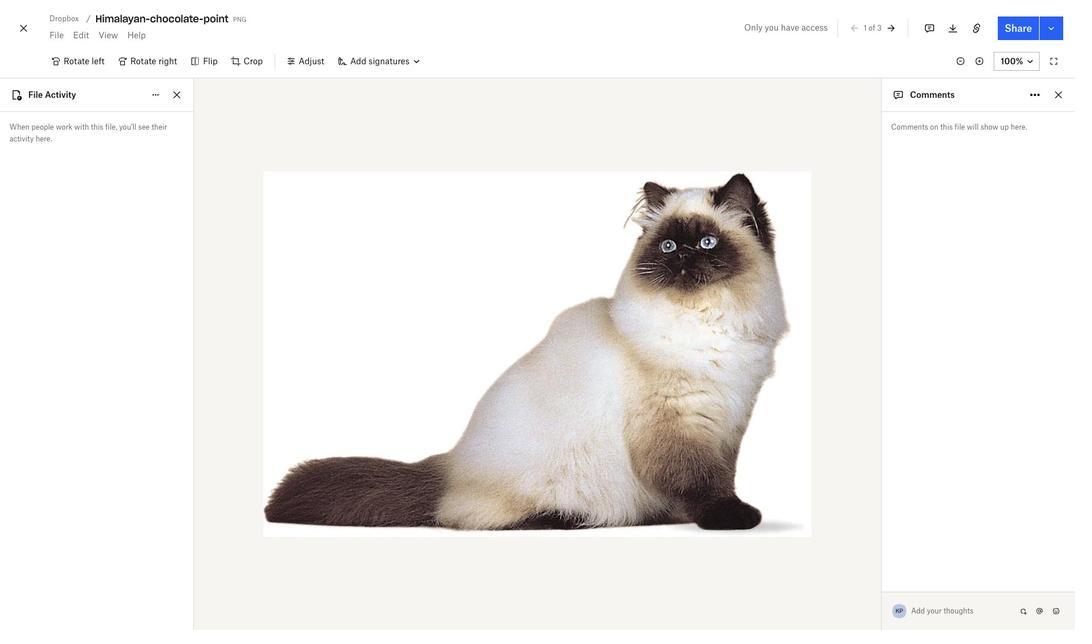 Task type: describe. For each thing, give the bounding box(es) containing it.
add for add signatures
[[350, 56, 366, 66]]

help button
[[123, 26, 151, 45]]

dropbox
[[50, 14, 79, 23]]

close image
[[17, 19, 31, 38]]

file,
[[105, 123, 117, 131]]

file for file
[[50, 30, 64, 40]]

himalayan-
[[95, 13, 150, 25]]

chocolate-
[[150, 13, 203, 25]]

show
[[981, 123, 998, 131]]

rotate right button
[[112, 52, 184, 71]]

rotate for rotate right
[[130, 56, 156, 66]]

flip button
[[184, 52, 225, 71]]

crop
[[244, 56, 263, 66]]

of
[[869, 23, 875, 32]]

comments for comments
[[910, 90, 955, 100]]

flip
[[203, 56, 218, 66]]

/
[[86, 14, 91, 24]]

add for add your thoughts
[[911, 607, 925, 615]]

rotate left button
[[45, 52, 112, 71]]

have
[[781, 22, 799, 32]]

work
[[56, 123, 72, 131]]

crop button
[[225, 52, 270, 71]]

rotate for rotate left
[[64, 56, 89, 66]]

1
[[864, 23, 867, 32]]

people
[[31, 123, 54, 131]]

when people work with this file, you'll see their activity here.
[[9, 123, 167, 143]]

close left sidebar image
[[170, 88, 184, 102]]

with
[[74, 123, 89, 131]]

access
[[802, 22, 828, 32]]

point
[[203, 13, 228, 25]]

view button
[[94, 26, 123, 45]]

add signatures button
[[331, 52, 426, 71]]

adjust button
[[280, 52, 331, 71]]

file button
[[45, 26, 68, 45]]

rotate left
[[64, 56, 104, 66]]

see
[[138, 123, 150, 131]]

on
[[930, 123, 939, 131]]

edit button
[[68, 26, 94, 45]]

activity
[[9, 134, 34, 143]]

file for file activity
[[28, 90, 43, 100]]

close right sidebar image
[[1052, 88, 1066, 102]]

when
[[9, 123, 29, 131]]

signatures
[[369, 56, 410, 66]]



Task type: locate. For each thing, give the bounding box(es) containing it.
this inside the when people work with this file, you'll see their activity here.
[[91, 123, 103, 131]]

100% button
[[994, 52, 1040, 71]]

here.
[[1011, 123, 1027, 131], [36, 134, 52, 143]]

0 horizontal spatial add
[[350, 56, 366, 66]]

2 rotate from the left
[[130, 56, 156, 66]]

file activity
[[28, 90, 76, 100]]

rotate right
[[130, 56, 177, 66]]

their
[[152, 123, 167, 131]]

share
[[1005, 22, 1032, 34]]

kp
[[896, 607, 903, 615]]

rotate
[[64, 56, 89, 66], [130, 56, 156, 66]]

right
[[158, 56, 177, 66]]

you'll
[[119, 123, 136, 131]]

1 vertical spatial file
[[28, 90, 43, 100]]

add left 'signatures'
[[350, 56, 366, 66]]

2 this from the left
[[940, 123, 953, 131]]

adjust
[[299, 56, 324, 66]]

1 vertical spatial comments
[[891, 123, 928, 131]]

0 horizontal spatial here.
[[36, 134, 52, 143]]

your
[[927, 607, 942, 615]]

comments on this file will show up here.
[[891, 123, 1027, 131]]

comments up on
[[910, 90, 955, 100]]

comments left on
[[891, 123, 928, 131]]

edit
[[73, 30, 89, 40]]

here. right up
[[1011, 123, 1027, 131]]

add your thoughts image
[[912, 605, 1007, 618]]

1 vertical spatial here.
[[36, 134, 52, 143]]

0 vertical spatial here.
[[1011, 123, 1027, 131]]

here. inside the when people work with this file, you'll see their activity here.
[[36, 134, 52, 143]]

add your thoughts
[[911, 607, 974, 615]]

file
[[50, 30, 64, 40], [28, 90, 43, 100]]

0 vertical spatial file
[[50, 30, 64, 40]]

thoughts
[[944, 607, 974, 615]]

comments for comments on this file will show up here.
[[891, 123, 928, 131]]

share button
[[998, 17, 1039, 40]]

view
[[98, 30, 118, 40]]

comments
[[910, 90, 955, 100], [891, 123, 928, 131]]

add inside add signatures dropdown button
[[350, 56, 366, 66]]

this
[[91, 123, 103, 131], [940, 123, 953, 131]]

0 horizontal spatial this
[[91, 123, 103, 131]]

you
[[765, 22, 779, 32]]

0 horizontal spatial file
[[28, 90, 43, 100]]

0 vertical spatial add
[[350, 56, 366, 66]]

3
[[877, 23, 882, 32]]

file
[[955, 123, 965, 131]]

0 horizontal spatial rotate
[[64, 56, 89, 66]]

file down dropbox popup button
[[50, 30, 64, 40]]

1 horizontal spatial rotate
[[130, 56, 156, 66]]

Add your thoughts text field
[[912, 602, 1016, 621]]

activity
[[45, 90, 76, 100]]

1 vertical spatial add
[[911, 607, 925, 615]]

help
[[127, 30, 146, 40]]

1 horizontal spatial this
[[940, 123, 953, 131]]

1 horizontal spatial here.
[[1011, 123, 1027, 131]]

only
[[744, 22, 763, 32]]

1 horizontal spatial file
[[50, 30, 64, 40]]

this left file,
[[91, 123, 103, 131]]

dropbox button
[[45, 12, 84, 26]]

1 this from the left
[[91, 123, 103, 131]]

0 vertical spatial comments
[[910, 90, 955, 100]]

add left your
[[911, 607, 925, 615]]

1 horizontal spatial add
[[911, 607, 925, 615]]

1 rotate from the left
[[64, 56, 89, 66]]

100%
[[1001, 56, 1023, 66]]

file left activity at the left of page
[[28, 90, 43, 100]]

add signatures
[[350, 56, 410, 66]]

rotate left left
[[64, 56, 89, 66]]

up
[[1000, 123, 1009, 131]]

add
[[350, 56, 366, 66], [911, 607, 925, 615]]

this right on
[[940, 123, 953, 131]]

file inside popup button
[[50, 30, 64, 40]]

will
[[967, 123, 979, 131]]

only you have access
[[744, 22, 828, 32]]

left
[[92, 56, 104, 66]]

/ himalayan-chocolate-point png
[[86, 13, 247, 25]]

here. down people
[[36, 134, 52, 143]]

1 of 3
[[864, 23, 882, 32]]

rotate left right
[[130, 56, 156, 66]]

png
[[233, 14, 247, 24]]



Task type: vqa. For each thing, say whether or not it's contained in the screenshot.
ADD corresponding to Add signatures
yes



